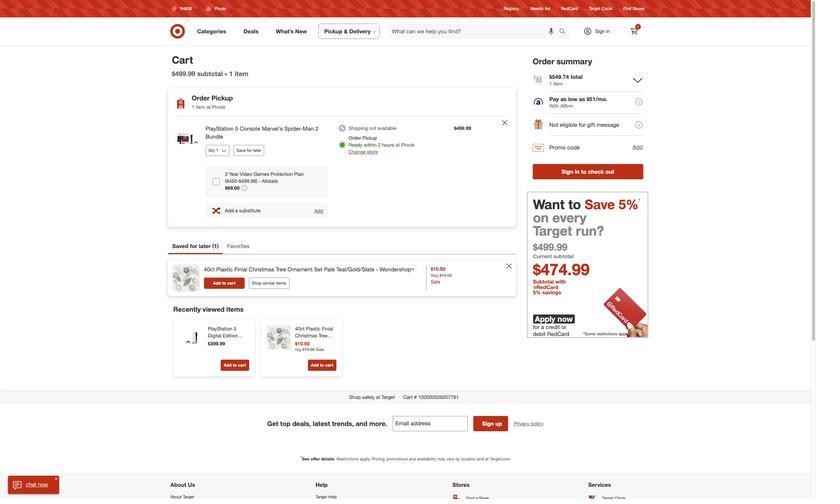Task type: vqa. For each thing, say whether or not it's contained in the screenshot.
"exchanges"
no



Task type: describe. For each thing, give the bounding box(es) containing it.
sign in to check out
[[562, 168, 615, 175]]

$499.99 current subtotal $474.99
[[533, 241, 590, 279]]

ornament for -
[[295, 340, 317, 346]]

1 horizontal spatial 5%
[[619, 196, 639, 212]]

get top deals, latest trends, and more.
[[267, 420, 387, 428]]

registry
[[504, 6, 520, 11]]

items for shop similar items
[[276, 281, 286, 286]]

2 inside playstation 5 console marvel's spider-man 2 bundle
[[316, 125, 319, 132]]

playstation 5 digital edition console link
[[208, 326, 248, 346]]

$15.00 for $10.50 reg $15.00 sale
[[440, 273, 452, 278]]

change store button
[[349, 149, 378, 156]]

$399.99
[[208, 341, 225, 347]]

what's new link
[[270, 24, 316, 39]]

✕ button
[[54, 476, 59, 482]]

to right want
[[569, 196, 581, 212]]

for left the gift
[[579, 121, 586, 128]]

with
[[550, 103, 559, 109]]

add to cart button up viewed at the bottom
[[204, 278, 245, 289]]

$499.99 for $499.99 current subtotal $474.99
[[533, 241, 568, 253]]

$499.99 subtotal
[[172, 70, 223, 78]]

$10.50 for $10.50 reg $15.00 sale
[[431, 266, 446, 272]]

0 horizontal spatial target
[[382, 395, 395, 400]]

not
[[550, 121, 559, 128]]

$499.99)
[[239, 178, 258, 184]]

shop similar items
[[252, 281, 286, 286]]

ornament for pale
[[288, 266, 313, 273]]

Service plan checkbox
[[213, 179, 220, 185]]

*some restrictions apply.
[[584, 331, 630, 337]]

new
[[295, 28, 307, 35]]

console inside playstation 5 digital edition console
[[208, 340, 226, 346]]

a inside apply now for a credit or debit redcard
[[542, 324, 545, 331]]

privacy
[[514, 421, 530, 427]]

vary
[[447, 457, 455, 462]]

about
[[171, 482, 186, 489]]

viewed
[[203, 305, 225, 313]]

to inside 40ct plastic finial christmas tree ornament set pale teal/gold/slate - wondershop™ list item
[[222, 281, 226, 286]]

cart for cart # 102000529207761
[[403, 395, 413, 400]]

promo code
[[550, 144, 580, 151]]

every
[[553, 210, 587, 226]]

to down $10.50 reg $15.00 sale
[[320, 363, 324, 368]]

1 horizontal spatial save
[[585, 196, 615, 212]]

not eligible for gift message
[[550, 121, 620, 128]]

want
[[533, 196, 565, 212]]

40ct plastic finial christmas tree ornament set pale teal/gold/slate - wondershop™ link
[[204, 266, 414, 274]]

by
[[456, 457, 460, 462]]

pay
[[550, 96, 559, 103]]

item for $549.74 total
[[554, 81, 563, 87]]

marvel's
[[262, 125, 283, 132]]

policy
[[531, 421, 544, 427]]

christmas for 40ct plastic finial christmas tree ornament set pale teal/gold/slate - wondershop™
[[249, 266, 274, 273]]

latest
[[313, 420, 330, 428]]

substitute
[[239, 208, 261, 214]]

shipping not available
[[349, 125, 397, 131]]

what's
[[276, 28, 294, 35]]

affirm image
[[534, 98, 543, 105]]

add to cart button for playstation 5 digital edition console
[[221, 360, 249, 371]]

add to cart button for 40ct plastic finial christmas tree ornament set - wondershop™
[[308, 360, 337, 371]]

or
[[562, 324, 567, 331]]

plastic for 40ct plastic finial christmas tree ornament set - wondershop™
[[306, 326, 321, 332]]

redcard inside apply now for a credit or debit redcard
[[548, 331, 570, 338]]

deals,
[[293, 420, 311, 428]]

target inside on every target run?
[[533, 223, 573, 239]]

✕
[[55, 477, 58, 481]]

wondershop™ inside 40ct plastic finial christmas tree ornament set - wondershop™
[[295, 347, 325, 353]]

sign up button
[[474, 416, 508, 432]]

deals link
[[238, 24, 267, 39]]

0 vertical spatial redcard
[[562, 6, 578, 11]]

0 horizontal spatial and
[[356, 420, 368, 428]]

pricing,
[[372, 457, 386, 462]]

plastic for 40ct plastic finial christmas tree ornament set pale teal/gold/slate - wondershop™
[[216, 266, 233, 273]]

target circle
[[589, 6, 613, 11]]

5 for digital
[[234, 326, 236, 332]]

about us
[[171, 482, 195, 489]]

delivery
[[350, 28, 371, 35]]

circle
[[602, 6, 613, 11]]

may
[[438, 457, 446, 462]]

for inside apply now for a credit or debit redcard
[[533, 324, 540, 331]]

0 horizontal spatial stores
[[453, 482, 470, 489]]

promotions
[[387, 457, 408, 462]]

save inside button
[[237, 148, 246, 153]]

help
[[316, 482, 328, 489]]

chat now dialog
[[8, 476, 59, 494]]

summary
[[557, 56, 593, 66]]

now for chat
[[38, 481, 48, 488]]

us
[[188, 482, 195, 489]]

cart # 102000529207761
[[403, 395, 459, 400]]

(
[[212, 243, 214, 250]]

pickup for order pickup 1 item at pinole
[[212, 94, 233, 102]]

0 horizontal spatial subtotal
[[197, 70, 223, 78]]

availability
[[417, 457, 437, 462]]

offer
[[311, 457, 320, 462]]

available
[[378, 125, 397, 131]]

shop safely at target
[[349, 395, 395, 400]]

favorites
[[227, 243, 250, 250]]

0 vertical spatial item
[[235, 70, 249, 78]]

playstation 5 console marvel's spider-man 2 bundle
[[206, 125, 319, 140]]

subtotal with
[[533, 279, 568, 285]]

plan
[[294, 171, 304, 177]]

add inside $399.99 add to cart
[[224, 363, 232, 368]]

to inside $399.99 add to cart
[[233, 363, 237, 368]]

tree for -
[[319, 333, 328, 339]]

in for sign in
[[607, 28, 611, 34]]

cart inside $399.99 add to cart
[[238, 363, 246, 368]]

categories link
[[191, 24, 235, 39]]

set for -
[[318, 340, 326, 346]]

5 for console
[[235, 125, 238, 132]]

0 vertical spatial add button
[[633, 143, 644, 152]]

shop similar items button
[[249, 278, 290, 289]]

savings
[[543, 290, 562, 296]]

sign in to check out button
[[533, 164, 644, 179]]

restrictions
[[337, 457, 359, 462]]

1 vertical spatial add button
[[314, 208, 324, 214]]

allstate
[[262, 178, 278, 184]]

$549.74 total 1 item
[[550, 73, 583, 87]]

5% savings
[[533, 290, 562, 296]]

- inside list item
[[376, 266, 378, 273]]

1 horizontal spatial and
[[409, 457, 416, 462]]

shop for shop safely at target
[[349, 395, 361, 400]]

cart item ready to fulfill group
[[168, 117, 516, 227]]

cart for 40ct plastic finial christmas tree ornament set - wondershop™'s add to cart button
[[325, 363, 333, 368]]

1 vertical spatial 5%
[[533, 290, 541, 296]]

get
[[267, 420, 279, 428]]

102000529207761
[[419, 395, 459, 400]]

$10.50 for $10.50 reg $15.00 sale
[[295, 341, 310, 347]]

eligible
[[560, 121, 578, 128]]

order pickup ready within 2 hours at pinole change store
[[349, 135, 415, 155]]

1 vertical spatial redcard
[[537, 284, 559, 291]]

1 link
[[627, 24, 642, 39]]

$10.50 reg $15.00 sale
[[431, 266, 452, 285]]

$10.50 reg $15.00 sale
[[295, 341, 324, 352]]

a inside group
[[235, 208, 238, 214]]

up
[[496, 421, 502, 428]]

pay as low as $51/mo. with affirm
[[550, 96, 608, 109]]

at inside "order pickup ready within 2 hours at pinole change store"
[[396, 142, 400, 148]]

pickup inside pickup & delivery link
[[325, 28, 343, 35]]

similar
[[263, 281, 275, 286]]

Store pickup radio
[[339, 142, 346, 149]]

redcard link
[[562, 6, 578, 12]]

items for recently viewed items
[[227, 305, 244, 313]]

find stores link
[[624, 6, 645, 12]]

chat
[[26, 481, 37, 488]]

order summary
[[533, 56, 593, 66]]

in for sign in to check out
[[575, 168, 580, 175]]

digital
[[208, 333, 221, 339]]

apply now button
[[533, 315, 575, 324]]

1 as from the left
[[561, 96, 567, 103]]

pickup & delivery
[[325, 28, 371, 35]]

1 inside $549.74 total 1 item
[[550, 81, 552, 87]]

teal/gold/slate
[[337, 266, 375, 273]]

recently viewed items
[[173, 305, 244, 313]]

1 horizontal spatial apply.
[[619, 331, 630, 337]]

store
[[367, 149, 378, 155]]

weekly ad
[[531, 6, 551, 11]]

wondershop™ inside list item
[[380, 266, 414, 273]]



Task type: locate. For each thing, give the bounding box(es) containing it.
1 horizontal spatial $10.50
[[431, 266, 446, 272]]

0 vertical spatial $499.99
[[172, 70, 195, 78]]

1 horizontal spatial now
[[558, 315, 573, 324]]

for right saved
[[190, 243, 197, 250]]

console down digital
[[208, 340, 226, 346]]

ornament inside 40ct plastic finial christmas tree ornament set - wondershop™
[[295, 340, 317, 346]]

low
[[569, 96, 578, 103]]

tree inside list item
[[276, 266, 286, 273]]

0 vertical spatial 2
[[316, 125, 319, 132]]

1 horizontal spatial finial
[[322, 326, 333, 332]]

add to cart
[[213, 281, 236, 286], [311, 363, 333, 368]]

at inside * see offer details. restrictions apply. pricing, promotions and availability may vary by location and at target.com
[[486, 457, 489, 462]]

sale for $10.50 reg $15.00 sale
[[316, 347, 324, 352]]

0 horizontal spatial add to cart
[[213, 281, 236, 286]]

finial for 40ct plastic finial christmas tree ornament set pale teal/gold/slate - wondershop™
[[235, 266, 247, 273]]

2 vertical spatial redcard
[[548, 331, 570, 338]]

0 vertical spatial finial
[[235, 266, 247, 273]]

1 vertical spatial a
[[542, 324, 545, 331]]

target right safely
[[382, 395, 395, 400]]

pickup inside order pickup 1 item at pinole
[[212, 94, 233, 102]]

reg
[[295, 347, 301, 352]]

add to cart up viewed at the bottom
[[213, 281, 236, 286]]

add to cart button down $399.99 at bottom left
[[221, 360, 249, 371]]

- inside 40ct plastic finial christmas tree ornament set - wondershop™
[[327, 340, 329, 346]]

stores right find on the top of the page
[[633, 6, 645, 11]]

1 vertical spatial $15.00
[[302, 347, 315, 352]]

40ct for 40ct plastic finial christmas tree ornament set - wondershop™
[[295, 326, 305, 332]]

1 vertical spatial $499.99
[[454, 125, 472, 131]]

1 horizontal spatial *
[[639, 198, 641, 203]]

$10.50 inside $10.50 reg $15.00 sale
[[431, 266, 446, 272]]

chat now button
[[8, 476, 59, 494]]

out
[[606, 168, 615, 175]]

none radio inside cart item ready to fulfill group
[[339, 125, 346, 132]]

add to cart inside 40ct plastic finial christmas tree ornament set pale teal/gold/slate - wondershop™ list item
[[213, 281, 236, 286]]

cart left #
[[403, 395, 413, 400]]

ornament left pale
[[288, 266, 313, 273]]

1 horizontal spatial target
[[533, 223, 573, 239]]

set inside 40ct plastic finial christmas tree ornament set - wondershop™
[[318, 340, 326, 346]]

0 horizontal spatial shop
[[252, 281, 262, 286]]

sign down promo code
[[562, 168, 574, 175]]

items right 'similar'
[[276, 281, 286, 286]]

chat now
[[26, 481, 48, 488]]

add to cart button down $10.50 reg $15.00 sale
[[308, 360, 337, 371]]

to up viewed at the bottom
[[222, 281, 226, 286]]

later for saved for later ( 1 )
[[199, 243, 211, 250]]

weekly ad link
[[531, 6, 551, 12]]

- right teal/gold/slate
[[376, 266, 378, 273]]

christmas up 'similar'
[[249, 266, 274, 273]]

add a substitute
[[225, 208, 261, 214]]

playstation inside playstation 5 console marvel's spider-man 2 bundle
[[206, 125, 234, 132]]

want to save 5% *
[[533, 196, 641, 212]]

finial up $10.50 reg $15.00 sale
[[322, 326, 333, 332]]

0 vertical spatial sign
[[596, 28, 605, 34]]

item inside order pickup 1 item at pinole
[[196, 104, 205, 110]]

cart inside 40ct plastic finial christmas tree ornament set pale teal/gold/slate - wondershop™ list item
[[227, 281, 236, 286]]

target down want
[[533, 223, 573, 239]]

sign left 'up'
[[482, 421, 494, 428]]

trends,
[[332, 420, 354, 428]]

favorites link
[[223, 240, 254, 254]]

2 horizontal spatial 2
[[378, 142, 381, 148]]

None text field
[[393, 416, 468, 432]]

affirm image
[[533, 97, 544, 108]]

1 down $549.74
[[550, 81, 552, 87]]

2 vertical spatial -
[[327, 340, 329, 346]]

1 horizontal spatial tree
[[319, 333, 328, 339]]

to inside button
[[582, 168, 587, 175]]

1 down find stores link
[[638, 25, 639, 29]]

add to cart for add to cart button above viewed at the bottom
[[213, 281, 236, 286]]

set for pale
[[314, 266, 323, 273]]

set inside list item
[[314, 266, 323, 273]]

now right chat at the left bottom of page
[[38, 481, 48, 488]]

ad
[[545, 6, 551, 11]]

pinole inside order pickup 1 item at pinole
[[212, 104, 226, 110]]

playstation for playstation 5 console marvel's spider-man 2 bundle
[[206, 125, 234, 132]]

sale right reg
[[316, 347, 324, 352]]

2 vertical spatial item
[[196, 104, 205, 110]]

5 up edition
[[234, 326, 236, 332]]

add button
[[633, 143, 644, 152], [314, 208, 324, 214]]

finial inside 40ct plastic finial christmas tree ornament set pale teal/gold/slate - wondershop™ link
[[235, 266, 247, 273]]

sale inside $10.50 reg $15.00 sale
[[431, 279, 441, 285]]

order for order pickup 1 item at pinole
[[192, 94, 210, 102]]

2 year video games protection plan ($450-$499.99) - allstate
[[225, 171, 304, 184]]

target.com
[[490, 457, 511, 462]]

plastic inside 40ct plastic finial christmas tree ornament set - wondershop™
[[306, 326, 321, 332]]

1 horizontal spatial cart
[[238, 363, 246, 368]]

pinole inside 'pinole' dropdown button
[[215, 6, 226, 11]]

subtotal right current
[[554, 253, 574, 260]]

1 vertical spatial *
[[301, 456, 302, 460]]

ornament inside list item
[[288, 266, 313, 273]]

0 horizontal spatial $499.99
[[172, 70, 195, 78]]

change
[[349, 149, 366, 155]]

1 vertical spatial playstation
[[208, 326, 232, 332]]

1 horizontal spatial stores
[[633, 6, 645, 11]]

2 inside 2 year video games protection plan ($450-$499.99) - allstate
[[225, 171, 228, 177]]

40ct plastic finial christmas tree ornament set pale teal/gold/slate - wondershop&#8482; image
[[172, 264, 200, 292]]

$499.99 inside cart item ready to fulfill group
[[454, 125, 472, 131]]

at inside order pickup 1 item at pinole
[[207, 104, 211, 110]]

0 horizontal spatial later
[[199, 243, 211, 250]]

spider-
[[285, 125, 303, 132]]

christmas inside 40ct plastic finial christmas tree ornament set - wondershop™
[[295, 333, 317, 339]]

at right hours
[[396, 142, 400, 148]]

and right location
[[477, 457, 484, 462]]

2 horizontal spatial sign
[[596, 28, 605, 34]]

0 vertical spatial 5
[[235, 125, 238, 132]]

$499.99 inside $499.99 current subtotal $474.99
[[533, 241, 568, 253]]

pinole right hours
[[401, 142, 415, 148]]

more.
[[370, 420, 387, 428]]

$399.99 add to cart
[[208, 341, 246, 368]]

* inside want to save 5% *
[[639, 198, 641, 203]]

1 horizontal spatial later
[[253, 148, 261, 153]]

stores
[[633, 6, 645, 11], [453, 482, 470, 489]]

weekly
[[531, 6, 544, 11]]

2 horizontal spatial order
[[533, 56, 555, 66]]

apply. inside * see offer details. restrictions apply. pricing, promotions and availability may vary by location and at target.com
[[360, 457, 371, 462]]

item
[[235, 70, 249, 78], [554, 81, 563, 87], [196, 104, 205, 110]]

($450-
[[225, 178, 239, 184]]

christmas for 40ct plastic finial christmas tree ornament set - wondershop™
[[295, 333, 317, 339]]

for inside button
[[247, 148, 252, 153]]

$15.00 inside $10.50 reg $15.00 sale
[[302, 347, 315, 352]]

What can we help you find? suggestions appear below search field
[[388, 24, 561, 39]]

christmas up $10.50 reg $15.00 sale
[[295, 333, 317, 339]]

add to cart for 40ct plastic finial christmas tree ornament set - wondershop™'s add to cart button
[[311, 363, 333, 368]]

pinole button
[[202, 2, 231, 15]]

search button
[[556, 24, 573, 40]]

now right apply in the bottom right of the page
[[558, 315, 573, 324]]

and left more.
[[356, 420, 368, 428]]

later left (
[[199, 243, 211, 250]]

0 vertical spatial add to cart
[[213, 281, 236, 286]]

subtotal up order pickup 1 item at pinole
[[197, 70, 223, 78]]

plastic inside list item
[[216, 266, 233, 273]]

0 horizontal spatial wondershop™
[[295, 347, 325, 353]]

a left credit
[[542, 324, 545, 331]]

0 vertical spatial wondershop™
[[380, 266, 414, 273]]

pinole up categories link
[[215, 6, 226, 11]]

bundle
[[206, 133, 223, 140]]

0 horizontal spatial order
[[192, 94, 210, 102]]

1 up playstation 5 console marvel&#39;s spider-man 2 bundle image at the top left of page
[[192, 104, 195, 110]]

$474.99
[[533, 260, 590, 279]]

tree up $10.50 reg $15.00 sale
[[319, 333, 328, 339]]

current
[[533, 253, 552, 260]]

finial for 40ct plastic finial christmas tree ornament set - wondershop™
[[322, 326, 333, 332]]

0 vertical spatial now
[[558, 315, 573, 324]]

1 horizontal spatial sign
[[562, 168, 574, 175]]

as
[[561, 96, 567, 103], [579, 96, 586, 103]]

a
[[235, 208, 238, 214], [542, 324, 545, 331]]

None radio
[[339, 125, 346, 132]]

gift
[[588, 121, 596, 128]]

apply
[[535, 315, 556, 324]]

0 horizontal spatial cart
[[172, 54, 193, 66]]

sign for sign in to check out
[[562, 168, 574, 175]]

later for save for later
[[253, 148, 261, 153]]

total
[[571, 73, 583, 80]]

$69.00
[[225, 185, 240, 191]]

40ct down (
[[204, 266, 215, 273]]

stores down by
[[453, 482, 470, 489]]

apply. left "pricing,"
[[360, 457, 371, 462]]

tree inside 40ct plastic finial christmas tree ornament set - wondershop™
[[319, 333, 328, 339]]

$499.99
[[172, 70, 195, 78], [454, 125, 472, 131], [533, 241, 568, 253]]

1 vertical spatial items
[[227, 305, 244, 313]]

christmas inside 40ct plastic finial christmas tree ornament set pale teal/gold/slate - wondershop™ link
[[249, 266, 274, 273]]

set
[[314, 266, 323, 273], [318, 340, 326, 346]]

5
[[235, 125, 238, 132], [234, 326, 236, 332]]

0 horizontal spatial as
[[561, 96, 567, 103]]

order inside order pickup 1 item at pinole
[[192, 94, 210, 102]]

$499.99 for $499.99
[[454, 125, 472, 131]]

1 horizontal spatial 40ct
[[295, 326, 305, 332]]

order up ready
[[349, 135, 361, 141]]

2 vertical spatial pinole
[[401, 142, 415, 148]]

subtotal inside $499.99 current subtotal $474.99
[[554, 253, 574, 260]]

0 vertical spatial $15.00
[[440, 273, 452, 278]]

1 vertical spatial stores
[[453, 482, 470, 489]]

2 inside "order pickup ready within 2 hours at pinole change store"
[[378, 142, 381, 148]]

order for order summary
[[533, 56, 555, 66]]

shop for shop similar items
[[252, 281, 262, 286]]

1 vertical spatial 40ct
[[295, 326, 305, 332]]

not
[[369, 125, 377, 131]]

0 vertical spatial console
[[240, 125, 261, 132]]

cart up the $499.99 subtotal
[[172, 54, 193, 66]]

item inside $549.74 total 1 item
[[554, 81, 563, 87]]

1 horizontal spatial $499.99
[[454, 125, 472, 131]]

finial inside 40ct plastic finial christmas tree ornament set - wondershop™
[[322, 326, 333, 332]]

pinole up bundle
[[212, 104, 226, 110]]

pickup for order pickup ready within 2 hours at pinole change store
[[363, 135, 377, 141]]

pickup down 1 item
[[212, 94, 233, 102]]

1 horizontal spatial console
[[240, 125, 261, 132]]

0 vertical spatial shop
[[252, 281, 262, 286]]

0 horizontal spatial save
[[237, 148, 246, 153]]

add inside 40ct plastic finial christmas tree ornament set pale teal/gold/slate - wondershop™ list item
[[213, 281, 221, 286]]

$10.50 inside $10.50 reg $15.00 sale
[[295, 341, 310, 347]]

1 vertical spatial 5
[[234, 326, 236, 332]]

playstation 5 digital edition console image
[[179, 326, 204, 350], [179, 326, 204, 350]]

2 horizontal spatial $499.99
[[533, 241, 568, 253]]

save up run? at the top
[[585, 196, 615, 212]]

playstation 5 console marvel&#39;s spider-man 2 bundle image
[[174, 125, 202, 153]]

redcard
[[562, 6, 578, 11], [537, 284, 559, 291], [548, 331, 570, 338]]

sign
[[596, 28, 605, 34], [562, 168, 574, 175], [482, 421, 494, 428]]

1 vertical spatial wondershop™
[[295, 347, 325, 353]]

1 vertical spatial ornament
[[295, 340, 317, 346]]

shop left 'similar'
[[252, 281, 262, 286]]

items inside button
[[276, 281, 286, 286]]

1 vertical spatial apply.
[[360, 457, 371, 462]]

cart up recently viewed items
[[227, 281, 236, 286]]

40ct up $10.50 reg $15.00 sale
[[295, 326, 305, 332]]

0 horizontal spatial $10.50
[[295, 341, 310, 347]]

sign down target circle link
[[596, 28, 605, 34]]

2 horizontal spatial target
[[589, 6, 601, 11]]

order pickup 1 item at pinole
[[192, 94, 233, 110]]

0 vertical spatial stores
[[633, 6, 645, 11]]

in down circle
[[607, 28, 611, 34]]

1 horizontal spatial wondershop™
[[380, 266, 414, 273]]

in left check
[[575, 168, 580, 175]]

cart down 40ct plastic finial christmas tree ornament set - wondershop™ link
[[325, 363, 333, 368]]

1 horizontal spatial cart
[[403, 395, 413, 400]]

pickup left & on the left top of page
[[325, 28, 343, 35]]

5 inside playstation 5 digital edition console
[[234, 326, 236, 332]]

$499.99 for $499.99 subtotal
[[172, 70, 195, 78]]

sale for $10.50 reg $15.00 sale
[[431, 279, 441, 285]]

privacy policy
[[514, 421, 544, 427]]

* inside * see offer details. restrictions apply. pricing, promotions and availability may vary by location and at target.com
[[301, 456, 302, 460]]

recently
[[173, 305, 201, 313]]

on
[[533, 210, 549, 226]]

to left check
[[582, 168, 587, 175]]

0 vertical spatial set
[[314, 266, 323, 273]]

run?
[[576, 223, 605, 239]]

playstation inside playstation 5 digital edition console
[[208, 326, 232, 332]]

2 left year
[[225, 171, 228, 177]]

1 vertical spatial pinole
[[212, 104, 226, 110]]

at left target.com
[[486, 457, 489, 462]]

as up affirm
[[561, 96, 567, 103]]

apply.
[[619, 331, 630, 337], [360, 457, 371, 462]]

for left credit
[[533, 324, 540, 331]]

- inside 2 year video games protection plan ($450-$499.99) - allstate
[[259, 178, 261, 184]]

restrictions
[[597, 331, 618, 337]]

40ct inside 40ct plastic finial christmas tree ornament set - wondershop™
[[295, 326, 305, 332]]

2 vertical spatial target
[[382, 395, 395, 400]]

now for apply
[[558, 315, 573, 324]]

sign for sign up
[[482, 421, 494, 428]]

sign for sign in
[[596, 28, 605, 34]]

later inside button
[[253, 148, 261, 153]]

0 horizontal spatial -
[[259, 178, 261, 184]]

at right safely
[[376, 395, 380, 400]]

1 right the $499.99 subtotal
[[229, 70, 233, 78]]

in inside button
[[575, 168, 580, 175]]

playstation 5 console marvel's spider-man 2 bundle link
[[206, 125, 328, 141]]

plastic up $10.50 reg $15.00 sale
[[306, 326, 321, 332]]

1 vertical spatial 2
[[378, 142, 381, 148]]

finial
[[235, 266, 247, 273], [322, 326, 333, 332]]

plastic down the )
[[216, 266, 233, 273]]

shop left safely
[[349, 395, 361, 400]]

cart down playstation 5 digital edition console link
[[238, 363, 246, 368]]

0 horizontal spatial *
[[301, 456, 302, 460]]

and left availability
[[409, 457, 416, 462]]

40ct inside list item
[[204, 266, 215, 273]]

pickup up the within
[[363, 135, 377, 141]]

wondershop™
[[380, 266, 414, 273], [295, 347, 325, 353]]

0 vertical spatial ornament
[[288, 266, 313, 273]]

later down playstation 5 console marvel's spider-man 2 bundle at the left top
[[253, 148, 261, 153]]

pickup inside "order pickup ready within 2 hours at pinole change store"
[[363, 135, 377, 141]]

safely
[[362, 395, 375, 400]]

console inside playstation 5 console marvel's spider-man 2 bundle
[[240, 125, 261, 132]]

1 vertical spatial sign
[[562, 168, 574, 175]]

credit
[[546, 324, 560, 331]]

finial down 'favorites' link
[[235, 266, 247, 273]]

items right viewed at the bottom
[[227, 305, 244, 313]]

playstation up bundle
[[206, 125, 234, 132]]

- right $10.50 reg $15.00 sale
[[327, 340, 329, 346]]

2 right man
[[316, 125, 319, 132]]

item for order pickup
[[196, 104, 205, 110]]

christmas
[[249, 266, 274, 273], [295, 333, 317, 339]]

0 horizontal spatial item
[[196, 104, 205, 110]]

40ct for 40ct plastic finial christmas tree ornament set pale teal/gold/slate - wondershop™
[[204, 266, 215, 273]]

console up 'save for later'
[[240, 125, 261, 132]]

target left circle
[[589, 6, 601, 11]]

0 horizontal spatial sign
[[482, 421, 494, 428]]

to down edition
[[233, 363, 237, 368]]

5 inside playstation 5 console marvel's spider-man 2 bundle
[[235, 125, 238, 132]]

1 horizontal spatial items
[[276, 281, 286, 286]]

ornament up reg
[[295, 340, 317, 346]]

shipping
[[349, 125, 368, 131]]

apply. right restrictions
[[619, 331, 630, 337]]

1 vertical spatial subtotal
[[554, 253, 574, 260]]

0 horizontal spatial tree
[[276, 266, 286, 273]]

0 vertical spatial $10.50
[[431, 266, 446, 272]]

add to cart down $10.50 reg $15.00 sale
[[311, 363, 333, 368]]

cart for cart
[[172, 54, 193, 66]]

for down playstation 5 console marvel's spider-man 2 bundle at the left top
[[247, 148, 252, 153]]

reg
[[431, 273, 439, 278]]

2 vertical spatial 2
[[225, 171, 228, 177]]

1 vertical spatial finial
[[322, 326, 333, 332]]

0 horizontal spatial cart
[[227, 281, 236, 286]]

order for order pickup ready within 2 hours at pinole change store
[[349, 135, 361, 141]]

0 horizontal spatial 40ct
[[204, 266, 215, 273]]

categories
[[197, 28, 226, 35]]

tree
[[276, 266, 286, 273], [319, 333, 328, 339]]

0 vertical spatial cart
[[172, 54, 193, 66]]

with
[[556, 279, 566, 285]]

$15.00 for $10.50 reg $15.00 sale
[[302, 347, 315, 352]]

tree up shop similar items
[[276, 266, 286, 273]]

0 horizontal spatial console
[[208, 340, 226, 346]]

plastic
[[216, 266, 233, 273], [306, 326, 321, 332]]

ready
[[349, 142, 363, 148]]

0 horizontal spatial in
[[575, 168, 580, 175]]

0 vertical spatial order
[[533, 56, 555, 66]]

1 left "favorites"
[[214, 243, 217, 250]]

&
[[344, 28, 348, 35]]

2 as from the left
[[579, 96, 586, 103]]

- down games
[[259, 178, 261, 184]]

1 vertical spatial tree
[[319, 333, 328, 339]]

sale inside $10.50 reg $15.00 sale
[[316, 347, 324, 352]]

40ct plastic finial christmas tree ornament set pale teal/gold/slate - wondershop™ list item
[[168, 260, 516, 296]]

0 horizontal spatial items
[[227, 305, 244, 313]]

#
[[414, 395, 417, 400]]

playstation up digital
[[208, 326, 232, 332]]

shop inside button
[[252, 281, 262, 286]]

1 vertical spatial shop
[[349, 395, 361, 400]]

0 vertical spatial target
[[589, 6, 601, 11]]

save up video
[[237, 148, 246, 153]]

saved for later ( 1 )
[[172, 243, 219, 250]]

5%
[[619, 196, 639, 212], [533, 290, 541, 296]]

0 horizontal spatial 2
[[225, 171, 228, 177]]

now inside apply now for a credit or debit redcard
[[558, 315, 573, 324]]

5 up 'save for later'
[[235, 125, 238, 132]]

0 horizontal spatial finial
[[235, 266, 247, 273]]

$15.00
[[440, 273, 452, 278], [302, 347, 315, 352]]

1 horizontal spatial 2
[[316, 125, 319, 132]]

sale down reg
[[431, 279, 441, 285]]

location
[[461, 457, 476, 462]]

)
[[217, 243, 219, 250]]

order up $549.74
[[533, 56, 555, 66]]

$10.50
[[431, 266, 446, 272], [295, 341, 310, 347]]

order down the $499.99 subtotal
[[192, 94, 210, 102]]

playstation for playstation 5 digital edition console
[[208, 326, 232, 332]]

2 horizontal spatial cart
[[325, 363, 333, 368]]

sign in
[[596, 28, 611, 34]]

$15.00 inside $10.50 reg $15.00 sale
[[440, 273, 452, 278]]

video
[[240, 171, 252, 177]]

0 horizontal spatial now
[[38, 481, 48, 488]]

cart for add to cart button above viewed at the bottom
[[227, 281, 236, 286]]

pinole inside "order pickup ready within 2 hours at pinole change store"
[[401, 142, 415, 148]]

-
[[259, 178, 261, 184], [376, 266, 378, 273], [327, 340, 329, 346]]

0 horizontal spatial 5%
[[533, 290, 541, 296]]

2 left hours
[[378, 142, 381, 148]]

tree for pale
[[276, 266, 286, 273]]

1 inside order pickup 1 item at pinole
[[192, 104, 195, 110]]

40ct plastic finial christmas tree ornament set - wondershop™ image
[[267, 326, 291, 350], [267, 326, 291, 350]]

now inside button
[[38, 481, 48, 488]]

at up bundle
[[207, 104, 211, 110]]

1 vertical spatial console
[[208, 340, 226, 346]]

2 horizontal spatial and
[[477, 457, 484, 462]]

40ct plastic finial christmas tree ornament set - wondershop™
[[295, 326, 333, 353]]

apply now for a credit or debit redcard
[[533, 315, 573, 338]]

1 vertical spatial add to cart
[[311, 363, 333, 368]]

0 vertical spatial plastic
[[216, 266, 233, 273]]

1 horizontal spatial add to cart
[[311, 363, 333, 368]]

order inside "order pickup ready within 2 hours at pinole change store"
[[349, 135, 361, 141]]

0 vertical spatial later
[[253, 148, 261, 153]]

a left substitute on the left top
[[235, 208, 238, 214]]

add to cart button
[[204, 278, 245, 289], [221, 360, 249, 371], [308, 360, 337, 371]]

as right 'low' at the top right of page
[[579, 96, 586, 103]]



